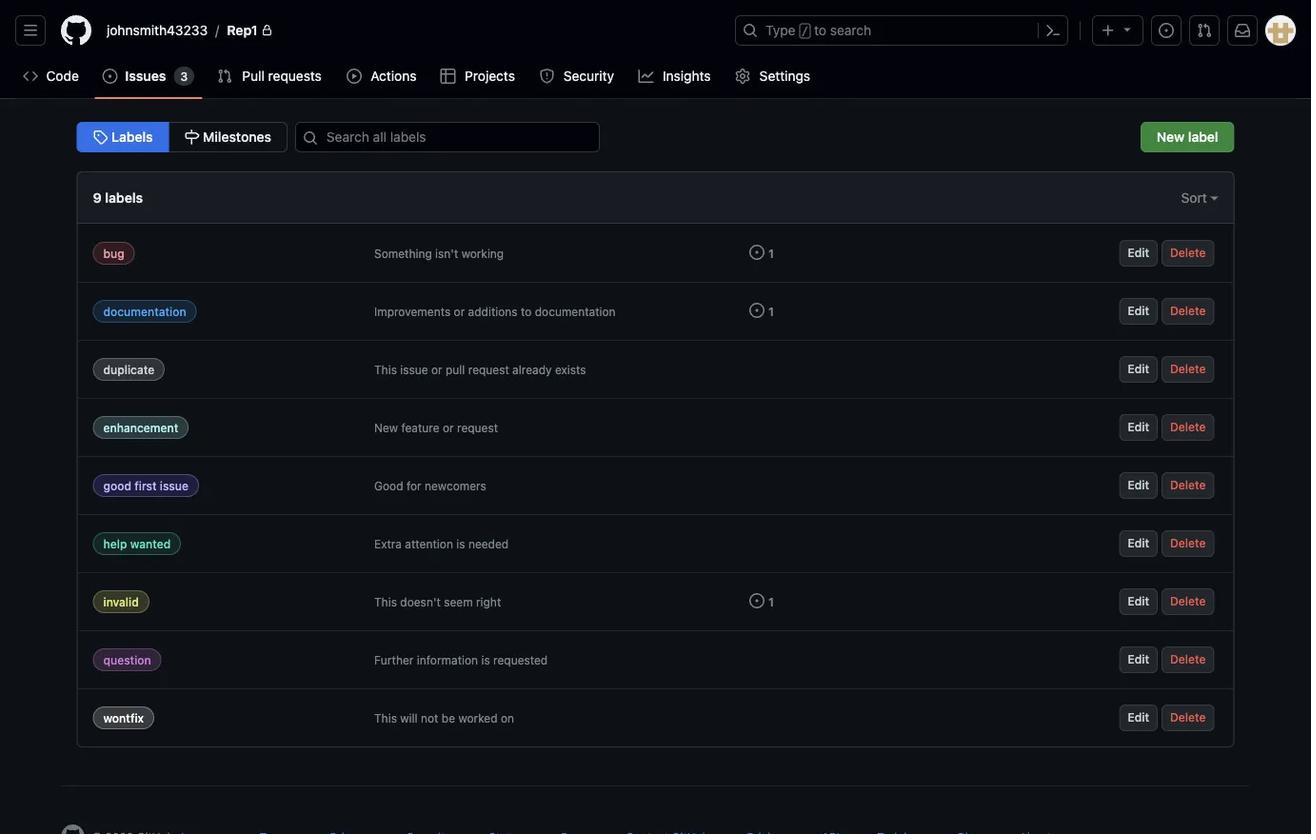 Task type: locate. For each thing, give the bounding box(es) containing it.
new
[[1157, 129, 1185, 145], [374, 421, 398, 434]]

git pull request image left notifications image
[[1197, 23, 1212, 38]]

2 vertical spatial 1
[[768, 595, 774, 608]]

1 vertical spatial or
[[431, 363, 442, 376]]

help wanted
[[103, 537, 171, 550]]

lock image
[[261, 25, 273, 36]]

labels
[[108, 129, 153, 145]]

pull requests
[[242, 68, 322, 84]]

duplicate link
[[93, 358, 165, 381]]

1 horizontal spatial new
[[1157, 129, 1185, 145]]

isn't
[[435, 247, 458, 260]]

documentation up exists
[[535, 305, 616, 318]]

good first issue link
[[93, 474, 199, 497]]

8 edit button from the top
[[1119, 646, 1158, 673]]

1 vertical spatial issue
[[160, 479, 189, 492]]

1 vertical spatial to
[[521, 305, 532, 318]]

1 vertical spatial git pull request image
[[217, 69, 232, 84]]

5 edit button from the top
[[1119, 472, 1158, 499]]

actions link
[[339, 62, 425, 90]]

documentation
[[103, 305, 186, 318], [535, 305, 616, 318]]

enhancement
[[103, 421, 178, 434]]

1 horizontal spatial is
[[481, 653, 490, 666]]

edit button for extra attention is needed
[[1119, 530, 1158, 557]]

1 1 link from the top
[[749, 245, 774, 260]]

1 edit button from the top
[[1119, 240, 1158, 267]]

issue
[[400, 363, 428, 376], [160, 479, 189, 492]]

3 edit from the top
[[1128, 362, 1149, 376]]

edit button for good for newcomers
[[1119, 472, 1158, 499]]

worked
[[458, 711, 498, 725]]

9 delete from the top
[[1170, 711, 1206, 724]]

notifications image
[[1235, 23, 1250, 38]]

9 edit from the top
[[1128, 711, 1149, 724]]

0 vertical spatial this
[[374, 363, 397, 376]]

wontfix
[[103, 711, 144, 725]]

0 horizontal spatial git pull request image
[[217, 69, 232, 84]]

1 horizontal spatial issue
[[400, 363, 428, 376]]

8 delete from the top
[[1170, 653, 1206, 666]]

1 horizontal spatial documentation
[[535, 305, 616, 318]]

delete button for good for newcomers
[[1162, 472, 1214, 499]]

9
[[93, 189, 102, 205]]

labels link
[[77, 122, 169, 152]]

invalid link
[[93, 590, 149, 613]]

delete for further information is requested
[[1170, 653, 1206, 666]]

wontfix link
[[93, 706, 154, 729]]

command palette image
[[1045, 23, 1061, 38]]

information
[[417, 653, 478, 666]]

projects
[[465, 68, 515, 84]]

4 delete button from the top
[[1162, 414, 1214, 441]]

1 horizontal spatial git pull request image
[[1197, 23, 1212, 38]]

this left doesn't
[[374, 595, 397, 608]]

new left feature
[[374, 421, 398, 434]]

question link
[[93, 648, 162, 671]]

0 horizontal spatial to
[[521, 305, 532, 318]]

0 horizontal spatial issue opened image
[[102, 69, 117, 84]]

new left label
[[1157, 129, 1185, 145]]

2 vertical spatial this
[[374, 711, 397, 725]]

request right feature
[[457, 421, 498, 434]]

6 delete button from the top
[[1162, 530, 1214, 557]]

requested
[[493, 653, 548, 666]]

8 delete button from the top
[[1162, 646, 1214, 673]]

help wanted link
[[93, 532, 181, 555]]

to left search
[[814, 22, 826, 38]]

code image
[[23, 69, 38, 84]]

new inside dropdown button
[[1157, 129, 1185, 145]]

delete button for further information is requested
[[1162, 646, 1214, 673]]

to right additions
[[521, 305, 532, 318]]

issue opened image
[[102, 69, 117, 84], [749, 245, 765, 260]]

0 horizontal spatial new
[[374, 421, 398, 434]]

0 vertical spatial or
[[454, 305, 465, 318]]

label
[[1188, 129, 1218, 145]]

to
[[814, 22, 826, 38], [521, 305, 532, 318]]

homepage image
[[61, 15, 91, 46]]

issue opened image for this doesn't seem right
[[749, 593, 765, 608]]

list
[[99, 15, 724, 46]]

2 vertical spatial issue opened image
[[749, 593, 765, 608]]

git pull request image inside pull requests link
[[217, 69, 232, 84]]

1 this from the top
[[374, 363, 397, 376]]

5 delete button from the top
[[1162, 472, 1214, 499]]

or
[[454, 305, 465, 318], [431, 363, 442, 376], [443, 421, 454, 434]]

this
[[374, 363, 397, 376], [374, 595, 397, 608], [374, 711, 397, 725]]

delete
[[1170, 246, 1206, 259], [1170, 304, 1206, 318], [1170, 362, 1206, 376], [1170, 420, 1206, 434], [1170, 478, 1206, 492], [1170, 536, 1206, 550], [1170, 595, 1206, 608], [1170, 653, 1206, 666], [1170, 711, 1206, 724]]

5 delete from the top
[[1170, 478, 1206, 492]]

or right feature
[[443, 421, 454, 434]]

bug link
[[93, 242, 135, 265]]

exists
[[555, 363, 586, 376]]

3 this from the top
[[374, 711, 397, 725]]

milestones
[[199, 129, 271, 145]]

0 vertical spatial issue opened image
[[102, 69, 117, 84]]

type
[[765, 22, 795, 38]]

issue left pull on the left of the page
[[400, 363, 428, 376]]

this down improvements
[[374, 363, 397, 376]]

3 delete button from the top
[[1162, 356, 1214, 383]]

issue right first
[[160, 479, 189, 492]]

issues
[[125, 68, 166, 84]]

enhancement link
[[93, 416, 189, 439]]

0 vertical spatial to
[[814, 22, 826, 38]]

delete for this issue or pull request already exists
[[1170, 362, 1206, 376]]

1 1 from the top
[[768, 247, 774, 260]]

1 vertical spatial issue opened image
[[749, 303, 765, 318]]

johnsmith43233 /
[[107, 22, 219, 38]]

requests
[[268, 68, 322, 84]]

0 horizontal spatial /
[[215, 22, 219, 38]]

1 for improvements or additions to documentation
[[768, 305, 774, 318]]

6 edit from the top
[[1128, 536, 1149, 550]]

/ for type
[[801, 25, 808, 38]]

git pull request image left pull
[[217, 69, 232, 84]]

2 this from the top
[[374, 595, 397, 608]]

help
[[103, 537, 127, 550]]

needed
[[468, 537, 509, 550]]

is left requested
[[481, 653, 490, 666]]

2 1 link from the top
[[749, 303, 774, 318]]

/ left rep1
[[215, 22, 219, 38]]

None search field
[[287, 122, 623, 152]]

1
[[768, 247, 774, 260], [768, 305, 774, 318], [768, 595, 774, 608]]

6 edit button from the top
[[1119, 530, 1158, 557]]

is left 'needed'
[[456, 537, 465, 550]]

sort
[[1181, 189, 1211, 205]]

is for requested
[[481, 653, 490, 666]]

2 1 from the top
[[768, 305, 774, 318]]

request right pull on the left of the page
[[468, 363, 509, 376]]

8 edit from the top
[[1128, 653, 1149, 666]]

shield image
[[539, 69, 554, 84]]

/ right type
[[801, 25, 808, 38]]

request
[[468, 363, 509, 376], [457, 421, 498, 434]]

extra attention is needed
[[374, 537, 509, 550]]

0 horizontal spatial documentation
[[103, 305, 186, 318]]

improvements or additions to documentation
[[374, 305, 616, 318]]

edit for extra attention is needed
[[1128, 536, 1149, 550]]

new for new feature or request
[[374, 421, 398, 434]]

4 edit from the top
[[1128, 420, 1149, 434]]

this for this issue or pull request already exists
[[374, 363, 397, 376]]

1 vertical spatial new
[[374, 421, 398, 434]]

graph image
[[638, 69, 654, 84]]

6 delete from the top
[[1170, 536, 1206, 550]]

sort button
[[1181, 188, 1218, 208]]

1 edit from the top
[[1128, 246, 1149, 259]]

0 vertical spatial 1
[[768, 247, 774, 260]]

0 vertical spatial issue
[[400, 363, 428, 376]]

9 edit button from the top
[[1119, 705, 1158, 731]]

improvements
[[374, 305, 451, 318]]

issue opened image for improvements or additions to documentation
[[749, 303, 765, 318]]

1 vertical spatial this
[[374, 595, 397, 608]]

1 vertical spatial 1 link
[[749, 303, 774, 318]]

2 vertical spatial 1 link
[[749, 593, 774, 608]]

documentation up 'duplicate'
[[103, 305, 186, 318]]

new for new label
[[1157, 129, 1185, 145]]

0 vertical spatial 1 link
[[749, 245, 774, 260]]

gear image
[[735, 69, 750, 84]]

1 horizontal spatial issue opened image
[[749, 245, 765, 260]]

2 edit from the top
[[1128, 304, 1149, 318]]

/ inside johnsmith43233 /
[[215, 22, 219, 38]]

delete button for this will not be worked on
[[1162, 705, 1214, 731]]

3 1 link from the top
[[749, 593, 774, 608]]

3 delete from the top
[[1170, 362, 1206, 376]]

on
[[501, 711, 514, 725]]

4 edit button from the top
[[1119, 414, 1158, 441]]

edit button for this will not be worked on
[[1119, 705, 1158, 731]]

3
[[180, 70, 188, 83]]

0 vertical spatial new
[[1157, 129, 1185, 145]]

3 1 from the top
[[768, 595, 774, 608]]

0 vertical spatial is
[[456, 537, 465, 550]]

1 vertical spatial issue opened image
[[749, 245, 765, 260]]

2 delete button from the top
[[1162, 298, 1214, 325]]

edit
[[1128, 246, 1149, 259], [1128, 304, 1149, 318], [1128, 362, 1149, 376], [1128, 420, 1149, 434], [1128, 478, 1149, 492], [1128, 536, 1149, 550], [1128, 595, 1149, 608], [1128, 653, 1149, 666], [1128, 711, 1149, 724]]

5 edit from the top
[[1128, 478, 1149, 492]]

is
[[456, 537, 465, 550], [481, 653, 490, 666]]

delete button
[[1162, 240, 1214, 267], [1162, 298, 1214, 325], [1162, 356, 1214, 383], [1162, 414, 1214, 441], [1162, 472, 1214, 499], [1162, 530, 1214, 557], [1162, 588, 1214, 615], [1162, 646, 1214, 673], [1162, 705, 1214, 731]]

issue element
[[77, 122, 287, 152]]

this doesn't seem right
[[374, 595, 501, 608]]

4 delete from the top
[[1170, 420, 1206, 434]]

1 link
[[749, 245, 774, 260], [749, 303, 774, 318], [749, 593, 774, 608]]

0 horizontal spatial is
[[456, 537, 465, 550]]

invalid
[[103, 595, 139, 608]]

plus image
[[1101, 23, 1116, 38]]

or left pull on the left of the page
[[431, 363, 442, 376]]

/ inside type / to search
[[801, 25, 808, 38]]

issue opened image
[[1159, 23, 1174, 38], [749, 303, 765, 318], [749, 593, 765, 608]]

insights
[[663, 68, 711, 84]]

2 vertical spatial or
[[443, 421, 454, 434]]

1 horizontal spatial /
[[801, 25, 808, 38]]

0 vertical spatial git pull request image
[[1197, 23, 1212, 38]]

additions
[[468, 305, 518, 318]]

rep1 link
[[219, 15, 280, 46]]

7 edit button from the top
[[1119, 588, 1158, 615]]

/
[[215, 22, 219, 38], [801, 25, 808, 38]]

actions
[[371, 68, 417, 84]]

1 vertical spatial 1
[[768, 305, 774, 318]]

9 delete button from the top
[[1162, 705, 1214, 731]]

1 vertical spatial is
[[481, 653, 490, 666]]

or left additions
[[454, 305, 465, 318]]

this left will
[[374, 711, 397, 725]]

3 edit button from the top
[[1119, 356, 1158, 383]]

git pull request image
[[1197, 23, 1212, 38], [217, 69, 232, 84]]



Task type: describe. For each thing, give the bounding box(es) containing it.
delete button for new feature or request
[[1162, 414, 1214, 441]]

rep1
[[227, 22, 258, 38]]

delete button for this issue or pull request already exists
[[1162, 356, 1214, 383]]

triangle down image
[[1120, 21, 1135, 37]]

johnsmith43233
[[107, 22, 208, 38]]

security link
[[532, 62, 623, 90]]

1 delete button from the top
[[1162, 240, 1214, 267]]

new feature or request
[[374, 421, 498, 434]]

0 vertical spatial request
[[468, 363, 509, 376]]

new label button
[[1140, 122, 1234, 152]]

good
[[103, 479, 131, 492]]

insights link
[[631, 62, 720, 90]]

1 horizontal spatial to
[[814, 22, 826, 38]]

settings
[[759, 68, 810, 84]]

0 vertical spatial issue opened image
[[1159, 23, 1174, 38]]

/ for johnsmith43233
[[215, 22, 219, 38]]

labels
[[105, 189, 143, 205]]

something isn't working
[[374, 247, 504, 260]]

this issue or pull request already exists
[[374, 363, 586, 376]]

pull
[[242, 68, 265, 84]]

not
[[421, 711, 438, 725]]

search image
[[303, 130, 318, 146]]

delete for this will not be worked on
[[1170, 711, 1206, 724]]

be
[[442, 711, 455, 725]]

already
[[512, 363, 552, 376]]

first
[[134, 479, 157, 492]]

settings link
[[728, 62, 819, 90]]

1 for something isn't working
[[768, 247, 774, 260]]

right
[[476, 595, 501, 608]]

1 link for improvements or additions to documentation
[[749, 303, 774, 318]]

johnsmith43233 link
[[99, 15, 215, 46]]

something
[[374, 247, 432, 260]]

2 edit button from the top
[[1119, 298, 1158, 325]]

attention
[[405, 537, 453, 550]]

edit button for this issue or pull request already exists
[[1119, 356, 1158, 383]]

pull requests link
[[210, 62, 331, 90]]

delete for new feature or request
[[1170, 420, 1206, 434]]

will
[[400, 711, 418, 725]]

newcomers
[[425, 479, 486, 492]]

1 delete from the top
[[1170, 246, 1206, 259]]

seem
[[444, 595, 473, 608]]

edit for good for newcomers
[[1128, 478, 1149, 492]]

1 documentation from the left
[[103, 305, 186, 318]]

or for request
[[443, 421, 454, 434]]

further information is requested
[[374, 653, 548, 666]]

9 labels
[[93, 189, 143, 205]]

feature
[[401, 421, 439, 434]]

2 documentation from the left
[[535, 305, 616, 318]]

documentation link
[[93, 300, 197, 323]]

milestone image
[[184, 129, 199, 145]]

for
[[406, 479, 421, 492]]

further
[[374, 653, 414, 666]]

edit for new feature or request
[[1128, 420, 1149, 434]]

delete for extra attention is needed
[[1170, 536, 1206, 550]]

homepage image
[[61, 824, 84, 834]]

good first issue
[[103, 479, 189, 492]]

table image
[[441, 69, 456, 84]]

new label
[[1157, 129, 1218, 145]]

Labels search field
[[295, 122, 600, 152]]

git pull request image for topmost issue opened icon
[[217, 69, 232, 84]]

code
[[46, 68, 79, 84]]

is for needed
[[456, 537, 465, 550]]

working
[[461, 247, 504, 260]]

edit for this issue or pull request already exists
[[1128, 362, 1149, 376]]

7 edit from the top
[[1128, 595, 1149, 608]]

edit for further information is requested
[[1128, 653, 1149, 666]]

edit for this will not be worked on
[[1128, 711, 1149, 724]]

delete for good for newcomers
[[1170, 478, 1206, 492]]

good for newcomers
[[374, 479, 486, 492]]

or for pull
[[431, 363, 442, 376]]

question
[[103, 653, 151, 666]]

type / to search
[[765, 22, 871, 38]]

0 horizontal spatial issue
[[160, 479, 189, 492]]

milestones link
[[168, 122, 287, 152]]

search
[[830, 22, 871, 38]]

this for this doesn't seem right
[[374, 595, 397, 608]]

bug
[[103, 247, 124, 260]]

1 vertical spatial request
[[457, 421, 498, 434]]

2 delete from the top
[[1170, 304, 1206, 318]]

edit button for further information is requested
[[1119, 646, 1158, 673]]

this for this will not be worked on
[[374, 711, 397, 725]]

extra
[[374, 537, 402, 550]]

doesn't
[[400, 595, 441, 608]]

duplicate
[[103, 363, 154, 376]]

projects link
[[433, 62, 524, 90]]

play image
[[347, 69, 362, 84]]

1 link for something isn't working
[[749, 245, 774, 260]]

this will not be worked on
[[374, 711, 514, 725]]

tag image
[[93, 129, 108, 145]]

security
[[563, 68, 614, 84]]

delete button for extra attention is needed
[[1162, 530, 1214, 557]]

Search all labels text field
[[295, 122, 600, 152]]

7 delete button from the top
[[1162, 588, 1214, 615]]

git pull request image for the top issue opened image
[[1197, 23, 1212, 38]]

list containing johnsmith43233 /
[[99, 15, 724, 46]]

1 link for this doesn't seem right
[[749, 593, 774, 608]]

7 delete from the top
[[1170, 595, 1206, 608]]

code link
[[15, 62, 87, 90]]

good
[[374, 479, 403, 492]]

1 for this doesn't seem right
[[768, 595, 774, 608]]

wanted
[[130, 537, 171, 550]]

pull
[[446, 363, 465, 376]]

edit button for new feature or request
[[1119, 414, 1158, 441]]



Task type: vqa. For each thing, say whether or not it's contained in the screenshot.
CI/CD.
no



